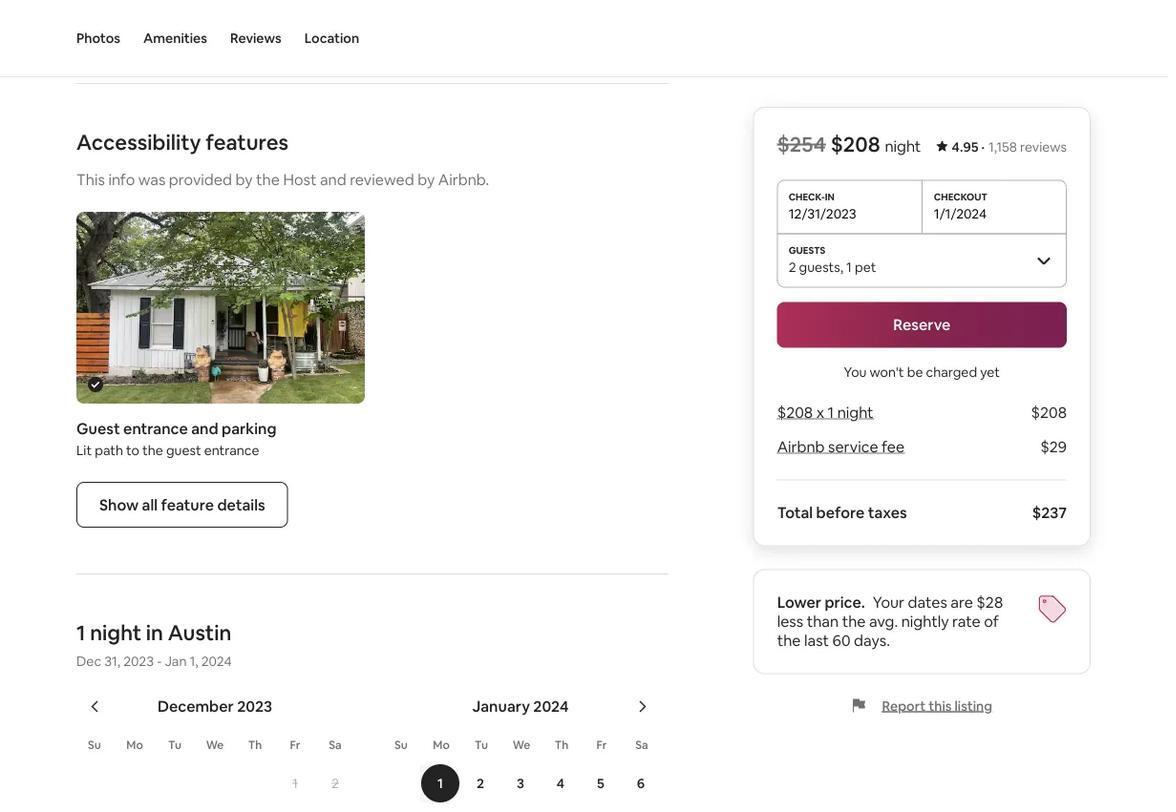 Task type: locate. For each thing, give the bounding box(es) containing it.
1 horizontal spatial 2024
[[533, 697, 569, 717]]

listing
[[955, 698, 992, 715]]

0 horizontal spatial 2024
[[201, 653, 232, 671]]

0 horizontal spatial 2023
[[123, 653, 154, 671]]

tu
[[168, 738, 181, 753], [475, 738, 488, 753]]

night
[[885, 137, 921, 156], [837, 403, 874, 423], [90, 620, 141, 647]]

$208 for $208 x 1 night
[[777, 403, 813, 423]]

2023 right december
[[237, 697, 272, 717]]

report this listing
[[882, 698, 992, 715]]

5
[[597, 776, 604, 793]]

2 2 button from the left
[[460, 765, 500, 803]]

0 vertical spatial night
[[885, 137, 921, 156]]

4.95 · 1,158 reviews
[[952, 138, 1067, 156]]

january 2024
[[472, 697, 569, 717]]

entrance up to
[[123, 419, 188, 439]]

0 horizontal spatial by
[[235, 169, 253, 189]]

1 vertical spatial night
[[837, 403, 874, 423]]

12/31/2023
[[789, 205, 856, 222]]

0 horizontal spatial night
[[90, 620, 141, 647]]

2 button
[[315, 765, 355, 803], [460, 765, 500, 803]]

th
[[248, 738, 262, 753], [555, 738, 569, 753]]

31,
[[104, 653, 120, 671]]

the right to
[[142, 442, 163, 460]]

guest entrance and parking lit path to the guest entrance
[[76, 419, 276, 460]]

6
[[637, 776, 645, 793]]

2 we from the left
[[513, 738, 530, 753]]

and up guest
[[191, 419, 218, 439]]

0 horizontal spatial mo
[[126, 738, 143, 753]]

0 vertical spatial 2024
[[201, 653, 232, 671]]

accessibility features region
[[69, 128, 676, 528]]

sa
[[329, 738, 342, 753], [635, 738, 648, 753]]

0 horizontal spatial 2 button
[[315, 765, 355, 803]]

the
[[256, 169, 280, 189], [142, 442, 163, 460], [842, 612, 866, 632], [777, 631, 801, 651]]

·
[[981, 138, 985, 156]]

you won't be charged yet
[[844, 363, 1000, 381]]

the left last
[[777, 631, 801, 651]]

we up 3 button
[[513, 738, 530, 753]]

$208 left x
[[777, 403, 813, 423]]

1 horizontal spatial fr
[[596, 738, 607, 753]]

amenities
[[143, 30, 207, 47]]

the left avg.
[[842, 612, 866, 632]]

and
[[320, 169, 346, 189], [191, 419, 218, 439]]

2024 right 1,
[[201, 653, 232, 671]]

1 horizontal spatial th
[[555, 738, 569, 753]]

3
[[517, 776, 524, 793]]

2023 left -
[[123, 653, 154, 671]]

we
[[206, 738, 224, 753], [513, 738, 530, 753]]

th up 4 button
[[555, 738, 569, 753]]

1 horizontal spatial su
[[395, 738, 408, 753]]

$208 up $29
[[1031, 403, 1067, 423]]

host
[[283, 169, 317, 189]]

total
[[777, 503, 813, 523]]

show
[[99, 495, 139, 515]]

tu down the "january"
[[475, 738, 488, 753]]

2024
[[201, 653, 232, 671], [533, 697, 569, 717]]

$208
[[831, 131, 880, 158], [777, 403, 813, 423], [1031, 403, 1067, 423]]

4
[[557, 776, 565, 793]]

jan
[[165, 653, 187, 671]]

2 for 2 button related to 2nd 1 button
[[477, 776, 484, 793]]

night left 4.95
[[885, 137, 921, 156]]

1 horizontal spatial 2023
[[237, 697, 272, 717]]

2 vertical spatial night
[[90, 620, 141, 647]]

tu down december
[[168, 738, 181, 753]]

1 vertical spatial entrance
[[204, 442, 259, 460]]

report
[[882, 698, 926, 715]]

of
[[984, 612, 999, 632]]

2 th from the left
[[555, 738, 569, 753]]

night up the 'service' on the right bottom
[[837, 403, 874, 423]]

2 mo from the left
[[433, 738, 450, 753]]

lit path to the guest entrance, verified image image
[[76, 212, 365, 404], [76, 212, 365, 404]]

this info was provided by the host and reviewed by airbnb.
[[76, 169, 489, 189]]

th down 'december 2023'
[[248, 738, 262, 753]]

0 vertical spatial 2023
[[123, 653, 154, 671]]

3 button
[[500, 765, 541, 803]]

$28
[[976, 593, 1003, 613]]

taxes
[[868, 503, 907, 523]]

4.95
[[952, 138, 978, 156]]

rate
[[952, 612, 981, 632]]

night inside '1 night in austin dec 31, 2023 - jan 1, 2024'
[[90, 620, 141, 647]]

2024 right the "january"
[[533, 697, 569, 717]]

1 horizontal spatial mo
[[433, 738, 450, 753]]

by
[[235, 169, 253, 189], [418, 169, 435, 189]]

night inside "$254 $208 night"
[[885, 137, 921, 156]]

1 horizontal spatial 2
[[477, 776, 484, 793]]

2 for 2 button for second 1 button from the right
[[331, 776, 339, 793]]

1 horizontal spatial 1 button
[[420, 765, 460, 803]]

$208 right $254 at the top of page
[[831, 131, 880, 158]]

0 horizontal spatial entrance
[[123, 419, 188, 439]]

airbnb
[[777, 437, 825, 457]]

night up 31,
[[90, 620, 141, 647]]

by left the "airbnb."
[[418, 169, 435, 189]]

we down 'december 2023'
[[206, 738, 224, 753]]

fr
[[290, 738, 300, 753], [596, 738, 607, 753]]

accessibility
[[76, 128, 201, 156]]

show all feature details button
[[76, 483, 288, 528]]

0 horizontal spatial fr
[[290, 738, 300, 753]]

1 horizontal spatial by
[[418, 169, 435, 189]]

0 horizontal spatial tu
[[168, 738, 181, 753]]

1 mo from the left
[[126, 738, 143, 753]]

total before taxes
[[777, 503, 907, 523]]

0 horizontal spatial $208
[[777, 403, 813, 423]]

2 horizontal spatial 2
[[789, 258, 796, 276]]

december 2023
[[157, 697, 272, 717]]

$208 x 1 night button
[[777, 403, 874, 423]]

1 vertical spatial and
[[191, 419, 218, 439]]

2023 inside '1 night in austin dec 31, 2023 - jan 1, 2024'
[[123, 653, 154, 671]]

1 button
[[275, 765, 315, 803], [420, 765, 460, 803]]

1 horizontal spatial 2 button
[[460, 765, 500, 803]]

1 vertical spatial 2023
[[237, 697, 272, 717]]

0 horizontal spatial 1 button
[[275, 765, 315, 803]]

1
[[846, 258, 852, 276], [828, 403, 834, 423], [76, 620, 85, 647], [292, 776, 298, 793], [437, 776, 443, 793]]

january
[[472, 697, 530, 717]]

and right the host
[[320, 169, 346, 189]]

by down features
[[235, 169, 253, 189]]

0 horizontal spatial sa
[[329, 738, 342, 753]]

entrance down parking
[[204, 442, 259, 460]]

days.
[[854, 631, 890, 651]]

reviews
[[230, 30, 282, 47]]

reviews button
[[230, 0, 282, 76]]

$254
[[777, 131, 826, 158]]

1 2 button from the left
[[315, 765, 355, 803]]

0 horizontal spatial we
[[206, 738, 224, 753]]

2 horizontal spatial night
[[885, 137, 921, 156]]

-
[[157, 653, 162, 671]]

1 vertical spatial 2024
[[533, 697, 569, 717]]

1 horizontal spatial and
[[320, 169, 346, 189]]

location button
[[304, 0, 359, 76]]

2 horizontal spatial $208
[[1031, 403, 1067, 423]]

2 button for 2nd 1 button
[[460, 765, 500, 803]]

reserve
[[893, 315, 951, 335]]

0 horizontal spatial th
[[248, 738, 262, 753]]

and inside guest entrance and parking lit path to the guest entrance
[[191, 419, 218, 439]]

1 inside '1 night in austin dec 31, 2023 - jan 1, 2024'
[[76, 620, 85, 647]]

are
[[951, 593, 973, 613]]

2 sa from the left
[[635, 738, 648, 753]]

airbnb service fee
[[777, 437, 905, 457]]

1 horizontal spatial sa
[[635, 738, 648, 753]]

1 horizontal spatial tu
[[475, 738, 488, 753]]

0 horizontal spatial su
[[88, 738, 101, 753]]

entrance
[[123, 419, 188, 439], [204, 442, 259, 460]]

4 button
[[541, 765, 581, 803]]

1 horizontal spatial we
[[513, 738, 530, 753]]

0 horizontal spatial 2
[[331, 776, 339, 793]]

0 vertical spatial entrance
[[123, 419, 188, 439]]

0 horizontal spatial and
[[191, 419, 218, 439]]

info
[[108, 169, 135, 189]]



Task type: vqa. For each thing, say whether or not it's contained in the screenshot.
Online Experiences link
no



Task type: describe. For each thing, give the bounding box(es) containing it.
feature
[[161, 495, 214, 515]]

report this listing button
[[851, 698, 992, 715]]

you
[[844, 363, 867, 381]]

path
[[95, 442, 123, 460]]

1 sa from the left
[[329, 738, 342, 753]]

2 fr from the left
[[596, 738, 607, 753]]

calendar application
[[53, 676, 1168, 812]]

pet
[[855, 258, 876, 276]]

1 night in austin dec 31, 2023 - jan 1, 2024
[[76, 620, 232, 671]]

1 1 button from the left
[[275, 765, 315, 803]]

this
[[76, 169, 105, 189]]

2 guests , 1 pet
[[789, 258, 876, 276]]

2 by from the left
[[418, 169, 435, 189]]

lit
[[76, 442, 92, 460]]

was
[[138, 169, 166, 189]]

details
[[217, 495, 265, 515]]

than
[[807, 612, 839, 632]]

amenities button
[[143, 0, 207, 76]]

price.
[[825, 593, 865, 613]]

airbnb.
[[438, 169, 489, 189]]

dates
[[908, 593, 947, 613]]

airbnb service fee button
[[777, 437, 905, 457]]

2 1 button from the left
[[420, 765, 460, 803]]

won't
[[870, 363, 904, 381]]

service
[[828, 437, 878, 457]]

charged
[[926, 363, 977, 381]]

features
[[206, 128, 289, 156]]

your dates are $28 less than the avg. nightly rate of the last 60 days.
[[777, 593, 1003, 651]]

guest
[[76, 419, 120, 439]]

2024 inside '1 night in austin dec 31, 2023 - jan 1, 2024'
[[201, 653, 232, 671]]

to
[[126, 442, 139, 460]]

show all feature details
[[99, 495, 265, 515]]

6 button
[[621, 765, 661, 803]]

guest
[[166, 442, 201, 460]]

1 horizontal spatial night
[[837, 403, 874, 423]]

this
[[929, 698, 952, 715]]

60
[[832, 631, 851, 651]]

1/1/2024
[[934, 205, 987, 222]]

photos button
[[76, 0, 120, 76]]

your
[[873, 593, 905, 613]]

0 vertical spatial and
[[320, 169, 346, 189]]

lower
[[777, 593, 821, 613]]

all
[[142, 495, 158, 515]]

guests
[[799, 258, 840, 276]]

reserve button
[[777, 302, 1067, 348]]

1 tu from the left
[[168, 738, 181, 753]]

1 horizontal spatial $208
[[831, 131, 880, 158]]

1 th from the left
[[248, 738, 262, 753]]

$29
[[1040, 437, 1067, 457]]

parking
[[222, 419, 276, 439]]

provided
[[169, 169, 232, 189]]

yet
[[980, 363, 1000, 381]]

2 button for second 1 button from the right
[[315, 765, 355, 803]]

less
[[777, 612, 803, 632]]

photos
[[76, 30, 120, 47]]

$254 $208 night
[[777, 131, 921, 158]]

lower price.
[[777, 593, 865, 613]]

last
[[804, 631, 829, 651]]

$208 for $208
[[1031, 403, 1067, 423]]

fee
[[882, 437, 905, 457]]

location
[[304, 30, 359, 47]]

austin
[[168, 620, 231, 647]]

1,
[[190, 653, 198, 671]]

the inside guest entrance and parking lit path to the guest entrance
[[142, 442, 163, 460]]

$237
[[1032, 503, 1067, 523]]

accessibility features
[[76, 128, 289, 156]]

december
[[157, 697, 234, 717]]

1 su from the left
[[88, 738, 101, 753]]

2 tu from the left
[[475, 738, 488, 753]]

the left the host
[[256, 169, 280, 189]]

1 by from the left
[[235, 169, 253, 189]]

5 button
[[581, 765, 621, 803]]

1,158
[[988, 138, 1017, 156]]

in
[[146, 620, 163, 647]]

1 fr from the left
[[290, 738, 300, 753]]

2023 inside calendar application
[[237, 697, 272, 717]]

nightly
[[901, 612, 949, 632]]

be
[[907, 363, 923, 381]]

1 we from the left
[[206, 738, 224, 753]]

2 su from the left
[[395, 738, 408, 753]]

reviews
[[1020, 138, 1067, 156]]

before
[[816, 503, 865, 523]]

$208 x 1 night
[[777, 403, 874, 423]]

1 horizontal spatial entrance
[[204, 442, 259, 460]]

,
[[840, 258, 843, 276]]

x
[[816, 403, 824, 423]]

reviewed
[[350, 169, 414, 189]]

2024 inside calendar application
[[533, 697, 569, 717]]

dec
[[76, 653, 101, 671]]



